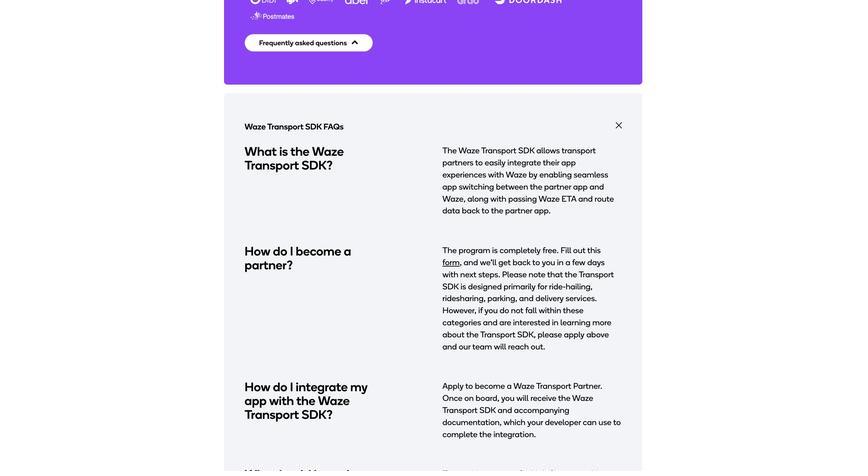 Task type: vqa. For each thing, say whether or not it's contained in the screenshot.
which
yes



Task type: locate. For each thing, give the bounding box(es) containing it.
our
[[459, 342, 471, 352]]

experiences
[[443, 170, 487, 180]]

2 i from the top
[[290, 380, 293, 395]]

services.
[[566, 294, 597, 304]]

the for the program is completely free. fill out this form
[[443, 246, 457, 256]]

to inside , and we'll get back to you in a few days with next steps. please note that the transport sdk is designed primarily for ride-hailing, ridesharing, parking, and delivery services. however, if you do not fall within these categories and are interested in learning more about the transport sdk, please apply above and our team will reach out.
[[533, 258, 540, 268]]

will
[[494, 342, 506, 352], [517, 394, 529, 404]]

do for how do i become a partner?
[[273, 244, 288, 259]]

1 vertical spatial how
[[245, 380, 271, 395]]

hailing,
[[566, 282, 593, 292]]

partner down passing
[[506, 206, 533, 216]]

steps.
[[479, 270, 501, 280]]

integrate inside 'the waze transport sdk allows transport partners to easily integrate their app experiences with waze by enabling seamless app switching between the partner app and waze, along with passing waze eta and route data back to the partner app.'
[[508, 158, 541, 168]]

2 vertical spatial do
[[273, 380, 288, 395]]

0 vertical spatial integrate
[[508, 158, 541, 168]]

the up partners
[[443, 146, 457, 156]]

1 vertical spatial sdk?
[[302, 408, 333, 423]]

is right what in the left top of the page
[[280, 144, 288, 159]]

data
[[443, 206, 460, 216]]

in up that
[[557, 258, 564, 268]]

apply
[[443, 382, 464, 392]]

1 vertical spatial is
[[492, 246, 498, 256]]

a
[[344, 244, 351, 259], [566, 258, 571, 268], [507, 382, 512, 392]]

partner
[[545, 182, 572, 192], [506, 206, 533, 216]]

1 horizontal spatial a
[[507, 382, 512, 392]]

faqs
[[324, 122, 344, 132]]

2 sdk? from the top
[[302, 408, 333, 423]]

along
[[468, 194, 489, 204]]

0 horizontal spatial back
[[462, 206, 480, 216]]

form
[[443, 258, 460, 268]]

0 vertical spatial back
[[462, 206, 480, 216]]

learning
[[561, 318, 591, 328]]

will left receive
[[517, 394, 529, 404]]

app
[[562, 158, 576, 168], [443, 182, 457, 192], [573, 182, 588, 192], [245, 394, 267, 409]]

sdk?
[[302, 158, 333, 173], [302, 408, 333, 423]]

0 vertical spatial is
[[280, 144, 288, 159]]

interested
[[513, 318, 550, 328]]

1 the from the top
[[443, 146, 457, 156]]

0 vertical spatial how
[[245, 244, 271, 259]]

are
[[500, 318, 512, 328]]

i inside how do i integrate my app with the waze transport sdk?
[[290, 380, 293, 395]]

2 horizontal spatial you
[[542, 258, 556, 268]]

team
[[473, 342, 492, 352]]

0 vertical spatial i
[[290, 244, 293, 259]]

do
[[273, 244, 288, 259], [500, 306, 509, 316], [273, 380, 288, 395]]

0 horizontal spatial a
[[344, 244, 351, 259]]

days
[[588, 258, 605, 268]]

do inside how do i become a partner?
[[273, 244, 288, 259]]

2 vertical spatial you
[[502, 394, 515, 404]]

didi logo image
[[250, 0, 276, 4]]

how inside how do i become a partner?
[[245, 244, 271, 259]]

1 horizontal spatial is
[[461, 282, 466, 292]]

to up note
[[533, 258, 540, 268]]

1 sdk? from the top
[[302, 158, 333, 173]]

you inside the apply to become a waze transport partner. once on board, you will receive the waze transport sdk and accompanying documentation, which your developer can use to complete the integration.
[[502, 394, 515, 404]]

2 horizontal spatial is
[[492, 246, 498, 256]]

the
[[291, 144, 310, 159], [530, 182, 543, 192], [491, 206, 504, 216], [565, 270, 577, 280], [467, 330, 479, 340], [558, 394, 571, 404], [297, 394, 316, 409], [480, 430, 492, 440]]

the for the waze transport sdk allows transport partners to easily integrate their app experiences with waze by enabling seamless app switching between the partner app and waze, along with passing waze eta and route data back to the partner app.
[[443, 146, 457, 156]]

sdk,
[[518, 330, 536, 340]]

0 horizontal spatial will
[[494, 342, 506, 352]]

is inside "the program is completely free. fill out this form"
[[492, 246, 498, 256]]

1 vertical spatial integrate
[[296, 380, 348, 395]]

the inside "the program is completely free. fill out this form"
[[443, 246, 457, 256]]

and up which
[[498, 406, 512, 416]]

is up "we'll"
[[492, 246, 498, 256]]

we'll
[[480, 258, 497, 268]]

partner down enabling
[[545, 182, 572, 192]]

0 vertical spatial become
[[296, 244, 341, 259]]

to left the easily
[[476, 158, 483, 168]]

transport
[[267, 122, 304, 132], [482, 146, 517, 156], [245, 158, 299, 173], [579, 270, 614, 280], [481, 330, 516, 340], [536, 382, 572, 392], [443, 406, 478, 416], [245, 408, 299, 423]]

the up form link
[[443, 246, 457, 256]]

1 horizontal spatial will
[[517, 394, 529, 404]]

0 vertical spatial sdk?
[[302, 158, 333, 173]]

on
[[465, 394, 474, 404]]

you down free.
[[542, 258, 556, 268]]

the inside 'the waze transport sdk allows transport partners to easily integrate their app experiences with waze by enabling seamless app switching between the partner app and waze, along with passing waze eta and route data back to the partner app.'
[[443, 146, 457, 156]]

back down completely on the bottom right of the page
[[513, 258, 531, 268]]

delivery
[[536, 294, 564, 304]]

easily
[[485, 158, 506, 168]]

1 horizontal spatial become
[[475, 382, 505, 392]]

waze up app.
[[539, 194, 560, 204]]

few
[[573, 258, 586, 268]]

become
[[296, 244, 341, 259], [475, 382, 505, 392]]

partner.
[[574, 382, 603, 392]]

categories
[[443, 318, 481, 328]]

once
[[443, 394, 463, 404]]

between
[[496, 182, 529, 192]]

0 vertical spatial partner
[[545, 182, 572, 192]]

1 how from the top
[[245, 244, 271, 259]]

back down along
[[462, 206, 480, 216]]

the waze transport sdk allows transport partners to easily integrate their app experiences with waze by enabling seamless app switching between the partner app and waze, along with passing waze eta and route data back to the partner app.
[[443, 146, 614, 216]]

is up ridesharing, on the right of the page
[[461, 282, 466, 292]]

about
[[443, 330, 465, 340]]

0 vertical spatial in
[[557, 258, 564, 268]]

sdk inside the apply to become a waze transport partner. once on board, you will receive the waze transport sdk and accompanying documentation, which your developer can use to complete the integration.
[[480, 406, 496, 416]]

the inside how do i integrate my app with the waze transport sdk?
[[297, 394, 316, 409]]

with
[[488, 170, 504, 180], [491, 194, 507, 204], [443, 270, 459, 280], [269, 394, 294, 409]]

1 vertical spatial become
[[475, 382, 505, 392]]

back
[[462, 206, 480, 216], [513, 258, 531, 268]]

and inside the apply to become a waze transport partner. once on board, you will receive the waze transport sdk and accompanying documentation, which your developer can use to complete the integration.
[[498, 406, 512, 416]]

0 vertical spatial will
[[494, 342, 506, 352]]

to up the on
[[466, 382, 473, 392]]

2 horizontal spatial a
[[566, 258, 571, 268]]

1 vertical spatial the
[[443, 246, 457, 256]]

1 vertical spatial back
[[513, 258, 531, 268]]

1 vertical spatial partner
[[506, 206, 533, 216]]

switching
[[459, 182, 494, 192]]

in
[[557, 258, 564, 268], [552, 318, 559, 328]]

waze up what in the left top of the page
[[245, 122, 266, 132]]

0 horizontal spatial is
[[280, 144, 288, 159]]

to
[[476, 158, 483, 168], [482, 206, 490, 216], [533, 258, 540, 268], [466, 382, 473, 392], [614, 418, 621, 428]]

accompanying
[[514, 406, 570, 416]]

0 vertical spatial you
[[542, 258, 556, 268]]

is inside what is the waze transport sdk?
[[280, 144, 288, 159]]

aaa logo image
[[380, 0, 394, 4]]

program
[[459, 246, 491, 256]]

sdk? inside how do i integrate my app with the waze transport sdk?
[[302, 408, 333, 423]]

how
[[245, 244, 271, 259], [245, 380, 271, 395]]

transport
[[562, 146, 596, 156]]

allows
[[537, 146, 560, 156]]

1 vertical spatial will
[[517, 394, 529, 404]]

1 vertical spatial i
[[290, 380, 293, 395]]

receive
[[531, 394, 557, 404]]

designed
[[468, 282, 502, 292]]

sdk up ridesharing, on the right of the page
[[443, 282, 459, 292]]

1 horizontal spatial back
[[513, 258, 531, 268]]

2 the from the top
[[443, 246, 457, 256]]

0 horizontal spatial you
[[485, 306, 498, 316]]

waze left my
[[318, 394, 350, 409]]

1 horizontal spatial integrate
[[508, 158, 541, 168]]

you right if
[[485, 306, 498, 316]]

above
[[587, 330, 609, 340]]

0 vertical spatial do
[[273, 244, 288, 259]]

waze down faqs
[[312, 144, 344, 159]]

in down within in the bottom right of the page
[[552, 318, 559, 328]]

sdk down the board,
[[480, 406, 496, 416]]

i inside how do i become a partner?
[[290, 244, 293, 259]]

do inside how do i integrate my app with the waze transport sdk?
[[273, 380, 288, 395]]

the
[[443, 146, 457, 156], [443, 246, 457, 256]]

2 how from the top
[[245, 380, 271, 395]]

sdk left faqs
[[305, 122, 322, 132]]

a inside the apply to become a waze transport partner. once on board, you will receive the waze transport sdk and accompanying documentation, which your developer can use to complete the integration.
[[507, 382, 512, 392]]

is
[[280, 144, 288, 159], [492, 246, 498, 256], [461, 282, 466, 292]]

become inside how do i become a partner?
[[296, 244, 341, 259]]

you
[[542, 258, 556, 268], [485, 306, 498, 316], [502, 394, 515, 404]]

how inside how do i integrate my app with the waze transport sdk?
[[245, 380, 271, 395]]

uber logo image
[[345, 0, 369, 4]]

waze inside how do i integrate my app with the waze transport sdk?
[[318, 394, 350, 409]]

you right the board,
[[502, 394, 515, 404]]

0 horizontal spatial partner
[[506, 206, 533, 216]]

1 i from the top
[[290, 244, 293, 259]]

will right team
[[494, 342, 506, 352]]

1 vertical spatial do
[[500, 306, 509, 316]]

waze
[[245, 122, 266, 132], [312, 144, 344, 159], [459, 146, 480, 156], [506, 170, 527, 180], [539, 194, 560, 204], [514, 382, 535, 392], [573, 394, 594, 404], [318, 394, 350, 409]]

enabling
[[540, 170, 572, 180]]

0 vertical spatial the
[[443, 146, 457, 156]]

get
[[499, 258, 511, 268]]

sdk left allows at the right top of page
[[519, 146, 535, 156]]

1 horizontal spatial you
[[502, 394, 515, 404]]

0 horizontal spatial integrate
[[296, 380, 348, 395]]

the inside what is the waze transport sdk?
[[291, 144, 310, 159]]

2 vertical spatial is
[[461, 282, 466, 292]]

0 horizontal spatial become
[[296, 244, 341, 259]]

,
[[460, 258, 462, 268]]



Task type: describe. For each thing, give the bounding box(es) containing it.
how for partner?
[[245, 244, 271, 259]]

sdk? inside what is the waze transport sdk?
[[302, 158, 333, 173]]

i for integrate
[[290, 380, 293, 395]]

out
[[574, 246, 586, 256]]

developer
[[545, 418, 581, 428]]

do for how do i integrate my app with the waze transport sdk?
[[273, 380, 288, 395]]

completely
[[500, 246, 541, 256]]

1 vertical spatial you
[[485, 306, 498, 316]]

, and we'll get back to you in a few days with next steps. please note that the transport sdk is designed primarily for ride-hailing, ridesharing, parking, and delivery services. however, if you do not fall within these categories and are interested in learning more about the transport sdk, please apply above and our team will reach out.
[[443, 258, 614, 352]]

back inside 'the waze transport sdk allows transport partners to easily integrate their app experiences with waze by enabling seamless app switching between the partner app and waze, along with passing waze eta and route data back to the partner app.'
[[462, 206, 480, 216]]

waze down partner.
[[573, 394, 594, 404]]

and left are at the bottom right of page
[[483, 318, 498, 328]]

frequently asked questions link
[[245, 34, 373, 51]]

sdk inside , and we'll get back to you in a few days with next steps. please note that the transport sdk is designed primarily for ride-hailing, ridesharing, parking, and delivery services. however, if you do not fall within these categories and are interested in learning more about the transport sdk, please apply above and our team will reach out.
[[443, 282, 459, 292]]

waze,
[[443, 194, 466, 204]]

doordash logo image
[[490, 0, 562, 4]]

passing
[[509, 194, 537, 204]]

documentation,
[[443, 418, 502, 428]]

sdk inside 'the waze transport sdk allows transport partners to easily integrate their app experiences with waze by enabling seamless app switching between the partner app and waze, along with passing waze eta and route data back to the partner app.'
[[519, 146, 535, 156]]

that
[[548, 270, 563, 280]]

can
[[583, 418, 597, 428]]

fill
[[561, 246, 572, 256]]

lyft logo image
[[287, 0, 298, 4]]

app inside how do i integrate my app with the waze transport sdk?
[[245, 394, 267, 409]]

form link
[[443, 258, 460, 268]]

frequently asked questions
[[259, 39, 347, 47]]

1 horizontal spatial partner
[[545, 182, 572, 192]]

integrate inside how do i integrate my app with the waze transport sdk?
[[296, 380, 348, 395]]

do inside , and we'll get back to you in a few days with next steps. please note that the transport sdk is designed primarily for ride-hailing, ridesharing, parking, and delivery services. however, if you do not fall within these categories and are interested in learning more about the transport sdk, please apply above and our team will reach out.
[[500, 306, 509, 316]]

become inside the apply to become a waze transport partner. once on board, you will receive the waze transport sdk and accompanying documentation, which your developer can use to complete the integration.
[[475, 382, 505, 392]]

with inside how do i integrate my app with the waze transport sdk?
[[269, 394, 294, 409]]

more
[[593, 318, 612, 328]]

these
[[563, 306, 584, 316]]

fall
[[526, 306, 537, 316]]

back inside , and we'll get back to you in a few days with next steps. please note that the transport sdk is designed primarily for ride-hailing, ridesharing, parking, and delivery services. however, if you do not fall within these categories and are interested in learning more about the transport sdk, please apply above and our team will reach out.
[[513, 258, 531, 268]]

instacart logo image
[[405, 0, 447, 4]]

this
[[588, 246, 601, 256]]

to down along
[[482, 206, 490, 216]]

however,
[[443, 306, 477, 316]]

please
[[502, 270, 527, 280]]

is inside , and we'll get back to you in a few days with next steps. please note that the transport sdk is designed primarily for ride-hailing, ridesharing, parking, and delivery services. however, if you do not fall within these categories and are interested in learning more about the transport sdk, please apply above and our team will reach out.
[[461, 282, 466, 292]]

partner?
[[245, 258, 293, 273]]

seamless
[[574, 170, 609, 180]]

waze inside what is the waze transport sdk?
[[312, 144, 344, 159]]

board,
[[476, 394, 500, 404]]

will inside the apply to become a waze transport partner. once on board, you will receive the waze transport sdk and accompanying documentation, which your developer can use to complete the integration.
[[517, 394, 529, 404]]

i for become
[[290, 244, 293, 259]]

not
[[511, 306, 524, 316]]

and up fall
[[519, 294, 534, 304]]

next
[[461, 270, 477, 280]]

transport inside how do i integrate my app with the waze transport sdk?
[[245, 408, 299, 423]]

if
[[479, 306, 483, 316]]

and right eta
[[579, 194, 593, 204]]

their
[[543, 158, 560, 168]]

waze up between
[[506, 170, 527, 180]]

1 vertical spatial in
[[552, 318, 559, 328]]

how for app
[[245, 380, 271, 395]]

to right use at the right of page
[[614, 418, 621, 428]]

the program is completely free. fill out this form
[[443, 246, 601, 268]]

please
[[538, 330, 562, 340]]

postmates logo image
[[250, 12, 295, 20]]

which
[[504, 418, 526, 428]]

route
[[595, 194, 614, 204]]

and right ,
[[464, 258, 478, 268]]

grab logo image
[[458, 0, 479, 4]]

primarily
[[504, 282, 536, 292]]

transport inside what is the waze transport sdk?
[[245, 158, 299, 173]]

your
[[528, 418, 543, 428]]

for
[[538, 282, 547, 292]]

eta
[[562, 194, 577, 204]]

waze up partners
[[459, 146, 480, 156]]

use
[[599, 418, 612, 428]]

waze transport sdk faqs
[[245, 122, 344, 132]]

free.
[[543, 246, 559, 256]]

partners
[[443, 158, 474, 168]]

how do i integrate my app with the waze transport sdk?
[[245, 380, 368, 423]]

apply to become a waze transport partner. once on board, you will receive the waze transport sdk and accompanying documentation, which your developer can use to complete the integration.
[[443, 382, 621, 440]]

by
[[529, 170, 538, 180]]

note
[[529, 270, 546, 280]]

asked
[[295, 39, 314, 47]]

app.
[[535, 206, 551, 216]]

how do i become a partner?
[[245, 244, 351, 273]]

complete
[[443, 430, 478, 440]]

integration.
[[494, 430, 536, 440]]

my
[[351, 380, 368, 395]]

reach
[[508, 342, 529, 352]]

and down 'about'
[[443, 342, 457, 352]]

within
[[539, 306, 562, 316]]

parking,
[[488, 294, 518, 304]]

ride-
[[549, 282, 566, 292]]

frequently
[[259, 39, 294, 47]]

will inside , and we'll get back to you in a few days with next steps. please note that the transport sdk is designed primarily for ride-hailing, ridesharing, parking, and delivery services. however, if you do not fall within these categories and are interested in learning more about the transport sdk, please apply above and our team will reach out.
[[494, 342, 506, 352]]

a inside , and we'll get back to you in a few days with next steps. please note that the transport sdk is designed primarily for ride-hailing, ridesharing, parking, and delivery services. however, if you do not fall within these categories and are interested in learning more about the transport sdk, please apply above and our team will reach out.
[[566, 258, 571, 268]]

a inside how do i become a partner?
[[344, 244, 351, 259]]

what is the waze transport sdk?
[[245, 144, 344, 173]]

transport inside 'the waze transport sdk allows transport partners to easily integrate their app experiences with waze by enabling seamless app switching between the partner app and waze, along with passing waze eta and route data back to the partner app.'
[[482, 146, 517, 156]]

questions
[[316, 39, 347, 47]]

ridesharing,
[[443, 294, 486, 304]]

chevron down image
[[351, 39, 358, 46]]

apply
[[564, 330, 585, 340]]

out.
[[531, 342, 546, 352]]

with inside , and we'll get back to you in a few days with next steps. please note that the transport sdk is designed primarily for ride-hailing, ridesharing, parking, and delivery services. however, if you do not fall within these categories and are interested in learning more about the transport sdk, please apply above and our team will reach out.
[[443, 270, 459, 280]]

and down seamless
[[590, 182, 604, 192]]

waze up receive
[[514, 382, 535, 392]]

cabify logo image
[[309, 0, 334, 4]]

what
[[245, 144, 277, 159]]



